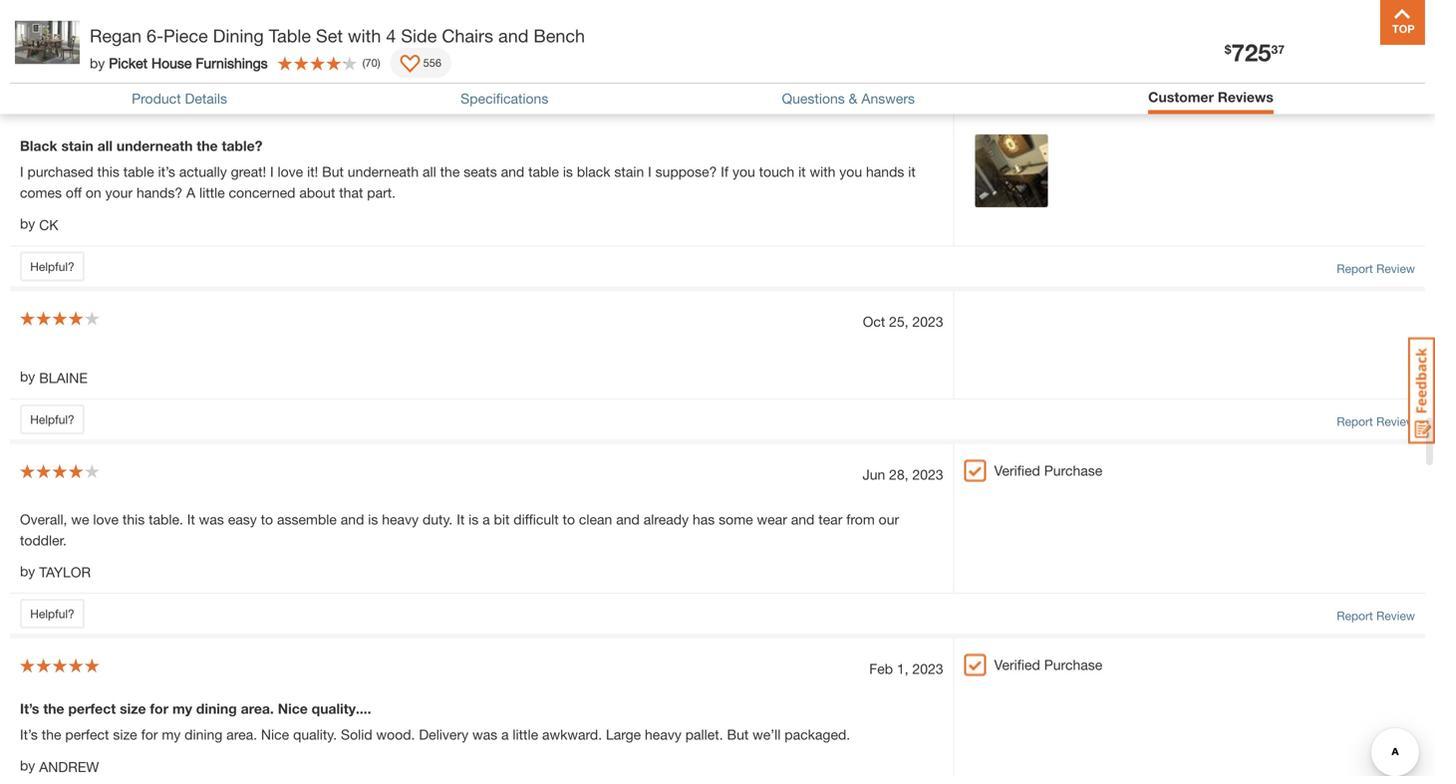 Task type: locate. For each thing, give the bounding box(es) containing it.
0 horizontal spatial with
[[348, 25, 381, 46]]

1 vertical spatial was
[[473, 727, 498, 743]]

stain right black
[[615, 164, 644, 180]]

0 vertical spatial size
[[120, 701, 146, 717]]

by left ck
[[20, 215, 35, 232]]

1 vertical spatial heavy
[[645, 727, 682, 743]]

verified purchase for feb 1, 2023
[[995, 657, 1103, 674]]

hands
[[866, 164, 905, 180]]

is left duty.
[[368, 511, 378, 528]]

3 helpful? button from the top
[[20, 405, 85, 434]]

was inside overall, we love this table. it was easy to assemble and is heavy duty. it is a bit difficult to clean and already has some wear and tear from our toddler.
[[199, 511, 224, 528]]

table
[[123, 164, 154, 180], [528, 164, 559, 180]]

love inside overall, we love this table. it was easy to assemble and is heavy duty. it is a bit difficult to clean and already has some wear and tear from our toddler.
[[93, 511, 119, 528]]

3 report from the top
[[1337, 415, 1374, 428]]

1 vertical spatial but
[[727, 727, 749, 743]]

report review for may 11, 2020
[[1337, 262, 1416, 276]]

1 verified purchase from the top
[[995, 462, 1103, 479]]

2 verified from the top
[[995, 657, 1041, 674]]

1 vertical spatial a
[[501, 727, 509, 743]]

perfect
[[68, 701, 116, 717], [65, 727, 109, 743]]

1 horizontal spatial i
[[270, 164, 274, 180]]

is left bit
[[469, 511, 479, 528]]

display image
[[400, 55, 420, 75]]

was
[[199, 511, 224, 528], [473, 727, 498, 743]]

helpful? button down retired button
[[20, 36, 85, 66]]

was right delivery at the left of page
[[473, 727, 498, 743]]

questions & answers button
[[782, 90, 915, 107], [782, 90, 915, 107]]

we
[[71, 511, 89, 528]]

0 horizontal spatial was
[[199, 511, 224, 528]]

with left 4
[[348, 25, 381, 46]]

with right touch
[[810, 164, 836, 180]]

helpful? button down ck button
[[20, 252, 85, 282]]

0 vertical spatial love
[[278, 164, 303, 180]]

love right we
[[93, 511, 119, 528]]

2 helpful? from the top
[[30, 260, 74, 274]]

helpful? button down by taylor
[[20, 599, 85, 629]]

1 vertical spatial verified
[[995, 657, 1041, 674]]

1 horizontal spatial all
[[423, 164, 436, 180]]

1 horizontal spatial but
[[727, 727, 749, 743]]

by for by blaine
[[20, 368, 35, 385]]

1 it's from the top
[[20, 701, 39, 717]]

to left clean at the left
[[563, 511, 575, 528]]

1 it from the left
[[799, 164, 806, 180]]

was inside it's the perfect size for my dining area. nice quality.... it's the perfect size for my dining area. nice quality. solid wood. delivery was a little awkward. large heavy pallet. but we'll packaged.
[[473, 727, 498, 743]]

stain up purchased
[[61, 138, 94, 154]]

the
[[197, 138, 218, 154], [440, 164, 460, 180], [43, 701, 64, 717], [42, 727, 61, 743]]

a left bit
[[483, 511, 490, 528]]

1 2023 from the top
[[913, 313, 944, 330]]

4
[[386, 25, 396, 46]]

customer reviews button
[[1149, 89, 1274, 109], [1149, 89, 1274, 105]]

was left easy
[[199, 511, 224, 528]]

1 vertical spatial size
[[113, 727, 137, 743]]

2 2023 from the top
[[913, 466, 944, 483]]

but left we'll
[[727, 727, 749, 743]]

heavy right large
[[645, 727, 682, 743]]

park
[[211, 38, 243, 57]]

0 horizontal spatial stain
[[61, 138, 94, 154]]

review for jun 28, 2023
[[1377, 609, 1416, 623]]

bit
[[494, 511, 510, 528]]

awkward.
[[542, 727, 602, 743]]

2023
[[913, 313, 944, 330], [913, 466, 944, 483], [913, 661, 944, 678]]

helpful? button for black stain all underneath the table?
[[20, 252, 85, 282]]

helpful? button down by blaine
[[20, 405, 85, 434]]

specifications button
[[461, 90, 549, 107], [461, 90, 549, 107]]

purchase
[[1044, 462, 1103, 479], [1044, 657, 1103, 674]]

report review button for jun 28, 2023
[[1337, 607, 1416, 625]]

1 horizontal spatial love
[[278, 164, 303, 180]]

it
[[799, 164, 806, 180], [908, 164, 916, 180]]

1 vertical spatial purchase
[[1044, 657, 1103, 674]]

1 horizontal spatial to
[[563, 511, 575, 528]]

&
[[849, 90, 858, 107]]

by for by picket house furnishings
[[90, 55, 105, 71]]

nice
[[278, 701, 308, 717], [261, 727, 289, 743]]

and right seats
[[501, 164, 525, 180]]

oct
[[863, 313, 886, 330]]

0 horizontal spatial love
[[93, 511, 119, 528]]

by inside by andrew
[[20, 758, 35, 774]]

2 report from the top
[[1337, 262, 1374, 276]]

1 vertical spatial nice
[[261, 727, 289, 743]]

and left tear
[[791, 511, 815, 528]]

1 report from the top
[[1337, 46, 1374, 60]]

my
[[172, 701, 192, 717], [162, 727, 181, 743]]

3 report review button from the top
[[1337, 413, 1416, 430]]

underneath up part.
[[348, 164, 419, 180]]

table.
[[149, 511, 183, 528]]

wood.
[[376, 727, 415, 743]]

it right table.
[[187, 511, 195, 528]]

2 it from the left
[[908, 164, 916, 180]]

and
[[498, 25, 529, 46], [501, 164, 525, 180], [341, 511, 364, 528], [616, 511, 640, 528], [791, 511, 815, 528]]

70
[[365, 56, 378, 69]]

wear
[[757, 511, 787, 528]]

2 vertical spatial 2023
[[913, 661, 944, 678]]

1 vertical spatial little
[[513, 727, 538, 743]]

you left "hands"
[[840, 164, 862, 180]]

by left the picket
[[90, 55, 105, 71]]

0 vertical spatial a
[[483, 511, 490, 528]]

report review button
[[1337, 44, 1416, 62], [1337, 260, 1416, 278], [1337, 413, 1416, 430], [1337, 607, 1416, 625]]

0 vertical spatial it's
[[20, 701, 39, 717]]

report review for jun 28, 2023
[[1337, 609, 1416, 623]]

feb
[[870, 661, 893, 678]]

2 review from the top
[[1377, 262, 1416, 276]]

0 horizontal spatial table
[[123, 164, 154, 180]]

pallet.
[[686, 727, 723, 743]]

0 horizontal spatial i
[[20, 164, 24, 180]]

delivery
[[419, 727, 469, 743]]

overall,
[[20, 511, 67, 528]]

1 vertical spatial it's
[[20, 727, 38, 743]]

1 horizontal spatial little
[[513, 727, 538, 743]]

0 horizontal spatial to
[[261, 511, 273, 528]]

for
[[150, 701, 169, 717], [141, 727, 158, 743]]

1 vertical spatial stain
[[615, 164, 644, 180]]

2023 right 28,
[[913, 466, 944, 483]]

helpful? down by taylor
[[30, 607, 74, 621]]

area.
[[241, 701, 274, 717], [226, 727, 257, 743]]

1 horizontal spatial you
[[840, 164, 862, 180]]

product details button
[[132, 90, 227, 107], [132, 90, 227, 107]]

helpful? down by blaine
[[30, 413, 74, 427]]

seats
[[464, 164, 497, 180]]

1 vertical spatial perfect
[[65, 727, 109, 743]]

you
[[733, 164, 755, 180], [840, 164, 862, 180]]

2 horizontal spatial is
[[563, 164, 573, 180]]

report review button for oct 25, 2023
[[1337, 413, 1416, 430]]

blaine
[[39, 370, 88, 386]]

4 helpful? from the top
[[30, 607, 74, 621]]

0 vertical spatial purchase
[[1044, 462, 1103, 479]]

2023 right 25,
[[913, 313, 944, 330]]

helpful? button
[[20, 36, 85, 66], [20, 252, 85, 282], [20, 405, 85, 434], [20, 599, 85, 629]]

heavy left duty.
[[382, 511, 419, 528]]

1 horizontal spatial with
[[810, 164, 836, 180]]

0 vertical spatial verified purchase
[[995, 462, 1103, 479]]

2 helpful? button from the top
[[20, 252, 85, 282]]

review
[[156, 44, 187, 57]]

0 horizontal spatial you
[[733, 164, 755, 180]]

set
[[316, 25, 343, 46]]

0 horizontal spatial it
[[799, 164, 806, 180]]

4 report from the top
[[1337, 609, 1374, 623]]

love left it! on the top
[[278, 164, 303, 180]]

0 horizontal spatial little
[[199, 184, 225, 201]]

great!
[[231, 164, 266, 180]]

1 horizontal spatial a
[[501, 727, 509, 743]]

this right found
[[135, 44, 153, 57]]

556 button
[[390, 48, 452, 78]]

it's
[[20, 701, 39, 717], [20, 727, 38, 743]]

1 horizontal spatial stain
[[615, 164, 644, 180]]

but right it! on the top
[[322, 164, 344, 180]]

helpful? down ck button
[[30, 260, 74, 274]]

to right easy
[[261, 511, 273, 528]]

by for by taylor
[[20, 563, 35, 580]]

all up on
[[97, 138, 113, 154]]

helpful? down retired button
[[30, 44, 74, 58]]

0 vertical spatial little
[[199, 184, 225, 201]]

by down toddler.
[[20, 563, 35, 580]]

verified for jun 28, 2023
[[995, 462, 1041, 479]]

about
[[299, 184, 335, 201]]

i left "suppose?" at the left of the page
[[648, 164, 652, 180]]

hands?
[[137, 184, 183, 201]]

product details
[[132, 90, 227, 107]]

report review button for may 11, 2020
[[1337, 260, 1416, 278]]

0 horizontal spatial it
[[187, 511, 195, 528]]

2 report review button from the top
[[1337, 260, 1416, 278]]

helpful? for black stain all underneath the table?
[[30, 260, 74, 274]]

but inside it's the perfect size for my dining area. nice quality.... it's the perfect size for my dining area. nice quality. solid wood. delivery was a little awkward. large heavy pallet. but we'll packaged.
[[727, 727, 749, 743]]

from
[[847, 511, 875, 528]]

heavy inside it's the perfect size for my dining area. nice quality.... it's the perfect size for my dining area. nice quality. solid wood. delivery was a little awkward. large heavy pallet. but we'll packaged.
[[645, 727, 682, 743]]

2023 for feb 1, 2023
[[913, 661, 944, 678]]

1 vertical spatial underneath
[[348, 164, 419, 180]]

love inside the black stain all underneath the table? i purchased this table it's actually great! i love it! but underneath all the seats and table is black stain i suppose? if you touch it with you hands it comes off on your hands? a little concerned about that part.
[[278, 164, 303, 180]]

specifications
[[461, 90, 549, 107]]

by inside the 'by ck'
[[20, 215, 35, 232]]

0 vertical spatial but
[[322, 164, 344, 180]]

1 vertical spatial for
[[141, 727, 158, 743]]

1 horizontal spatial heavy
[[645, 727, 682, 743]]

0 vertical spatial 2023
[[913, 313, 944, 330]]

1 horizontal spatial is
[[469, 511, 479, 528]]

bench
[[534, 25, 585, 46]]

4 report review button from the top
[[1337, 607, 1416, 625]]

1 horizontal spatial table
[[528, 164, 559, 180]]

0 vertical spatial area.
[[241, 701, 274, 717]]

0 horizontal spatial but
[[322, 164, 344, 180]]

by inside by taylor
[[20, 563, 35, 580]]

4 helpful? button from the top
[[20, 599, 85, 629]]

jun
[[863, 466, 886, 483]]

2023 right 1,
[[913, 661, 944, 678]]

2 vertical spatial this
[[123, 511, 145, 528]]

it right "hands"
[[908, 164, 916, 180]]

some
[[719, 511, 753, 528]]

heavy inside overall, we love this table. it was easy to assemble and is heavy duty. it is a bit difficult to clean and already has some wear and tear from our toddler.
[[382, 511, 419, 528]]

1 verified from the top
[[995, 462, 1041, 479]]

this left table.
[[123, 511, 145, 528]]

i up comes
[[20, 164, 24, 180]]

jun 28, 2023
[[863, 466, 944, 483]]

0 vertical spatial all
[[97, 138, 113, 154]]

piece
[[164, 25, 208, 46]]

1 it from the left
[[187, 511, 195, 528]]

little right a
[[199, 184, 225, 201]]

by inside by blaine
[[20, 368, 35, 385]]

1 i from the left
[[20, 164, 24, 180]]

and inside the black stain all underneath the table? i purchased this table it's actually great! i love it! but underneath all the seats and table is black stain i suppose? if you touch it with you hands it comes off on your hands? a little concerned about that part.
[[501, 164, 525, 180]]

0 vertical spatial dining
[[196, 701, 237, 717]]

2 horizontal spatial i
[[648, 164, 652, 180]]

by left andrew "button"
[[20, 758, 35, 774]]

and right clean at the left
[[616, 511, 640, 528]]

a right delivery at the left of page
[[501, 727, 509, 743]]

3 review from the top
[[1377, 415, 1416, 428]]

is left black
[[563, 164, 573, 180]]

it right touch
[[799, 164, 806, 180]]

0 vertical spatial was
[[199, 511, 224, 528]]

2 it from the left
[[457, 511, 465, 528]]

3 helpful? from the top
[[30, 413, 74, 427]]

may 11, 2020
[[859, 98, 944, 114]]

you right if
[[733, 164, 755, 180]]

(
[[363, 56, 365, 69]]

by for by ck
[[20, 215, 35, 232]]

report for oct 25, 2023
[[1337, 415, 1374, 428]]

area. left the quality.
[[226, 727, 257, 743]]

1,
[[897, 661, 909, 678]]

4 review from the top
[[1377, 609, 1416, 623]]

area. left quality....
[[241, 701, 274, 717]]

556
[[423, 56, 442, 69]]

0 horizontal spatial heavy
[[382, 511, 419, 528]]

table
[[269, 25, 311, 46]]

heavy
[[382, 511, 419, 528], [645, 727, 682, 743]]

3 i from the left
[[648, 164, 652, 180]]

1 helpful? button from the top
[[20, 36, 85, 66]]

2 report review from the top
[[1337, 262, 1416, 276]]

table left black
[[528, 164, 559, 180]]

overall, we love this table. it was easy to assemble and is heavy duty. it is a bit difficult to clean and already has some wear and tear from our toddler.
[[20, 511, 899, 549]]

0 vertical spatial heavy
[[382, 511, 419, 528]]

nice up the quality.
[[278, 701, 308, 717]]

quality.
[[293, 727, 337, 743]]

has
[[693, 511, 715, 528]]

What can we help you find today? search field
[[396, 27, 943, 69]]

0 vertical spatial verified
[[995, 462, 1041, 479]]

1 you from the left
[[733, 164, 755, 180]]

1 table from the left
[[123, 164, 154, 180]]

all left seats
[[423, 164, 436, 180]]

0 horizontal spatial a
[[483, 511, 490, 528]]

it right duty.
[[457, 511, 465, 528]]

2 purchase from the top
[[1044, 657, 1103, 674]]

1 vertical spatial verified purchase
[[995, 657, 1103, 674]]

top button
[[1381, 0, 1426, 45]]

4 report review from the top
[[1337, 609, 1416, 623]]

table left it's
[[123, 164, 154, 180]]

comes
[[20, 184, 62, 201]]

this up your
[[97, 164, 119, 180]]

1 horizontal spatial was
[[473, 727, 498, 743]]

1 report review from the top
[[1337, 46, 1416, 60]]

underneath up it's
[[117, 138, 193, 154]]

2 verified purchase from the top
[[995, 657, 1103, 674]]

i up "concerned"
[[270, 164, 274, 180]]

clean
[[579, 511, 612, 528]]

by left blaine
[[20, 368, 35, 385]]

ck
[[39, 217, 58, 233]]

1 vertical spatial 2023
[[913, 466, 944, 483]]

it
[[187, 511, 195, 528], [457, 511, 465, 528]]

3 report review from the top
[[1337, 415, 1416, 428]]

1 vertical spatial with
[[810, 164, 836, 180]]

1 vertical spatial love
[[93, 511, 119, 528]]

nice left the quality.
[[261, 727, 289, 743]]

1 horizontal spatial it
[[457, 511, 465, 528]]

1 horizontal spatial it
[[908, 164, 916, 180]]

0 vertical spatial underneath
[[117, 138, 193, 154]]

0 horizontal spatial underneath
[[117, 138, 193, 154]]

on
[[86, 184, 101, 201]]

1 vertical spatial this
[[97, 164, 119, 180]]

love
[[278, 164, 303, 180], [93, 511, 119, 528]]

25,
[[889, 313, 909, 330]]

0 vertical spatial with
[[348, 25, 381, 46]]

little left awkward. on the left bottom
[[513, 727, 538, 743]]

1 purchase from the top
[[1044, 462, 1103, 479]]

3 2023 from the top
[[913, 661, 944, 678]]

1 vertical spatial all
[[423, 164, 436, 180]]



Task type: vqa. For each thing, say whether or not it's contained in the screenshot.
Queen
no



Task type: describe. For each thing, give the bounding box(es) containing it.
this inside the black stain all underneath the table? i purchased this table it's actually great! i love it! but underneath all the seats and table is black stain i suppose? if you touch it with you hands it comes off on your hands? a little concerned about that part.
[[97, 164, 119, 180]]

2023 for oct 25, 2023
[[913, 313, 944, 330]]

it!
[[307, 164, 318, 180]]

andrew button
[[39, 757, 99, 777]]

suppose?
[[656, 164, 717, 180]]

by for by andrew
[[20, 758, 35, 774]]

a inside it's the perfect size for my dining area. nice quality.... it's the perfect size for my dining area. nice quality. solid wood. delivery was a little awkward. large heavy pallet. but we'll packaged.
[[501, 727, 509, 743]]

verified for feb 1, 2023
[[995, 657, 1041, 674]]

review for may 11, 2020
[[1377, 262, 1416, 276]]

verified purchase for jun 28, 2023
[[995, 462, 1103, 479]]

2023 for jun 28, 2023
[[913, 466, 944, 483]]

a inside overall, we love this table. it was easy to assemble and is heavy duty. it is a bit difficult to clean and already has some wear and tear from our toddler.
[[483, 511, 490, 528]]

black
[[577, 164, 611, 180]]

little inside it's the perfect size for my dining area. nice quality.... it's the perfect size for my dining area. nice quality. solid wood. delivery was a little awkward. large heavy pallet. but we'll packaged.
[[513, 727, 538, 743]]

taylor button
[[39, 562, 91, 583]]

helpful? for by
[[30, 413, 74, 427]]

product image image
[[15, 10, 80, 75]]

1 to from the left
[[261, 511, 273, 528]]

that
[[339, 184, 363, 201]]

helpful? for overall, we love this table. it was easy to assemble and is heavy duty. it is a bit difficult to clean and already has some wear and tear from our toddler.
[[30, 607, 74, 621]]

dining
[[213, 25, 264, 46]]

is inside the black stain all underneath the table? i purchased this table it's actually great! i love it! but underneath all the seats and table is black stain i suppose? if you touch it with you hands it comes off on your hands? a little concerned about that part.
[[563, 164, 573, 180]]

packaged.
[[785, 727, 851, 743]]

1 helpful? from the top
[[30, 44, 74, 58]]

details
[[185, 90, 227, 107]]

1 vertical spatial my
[[162, 727, 181, 743]]

actually
[[179, 164, 227, 180]]

click to redirect to view my cart page image
[[1374, 24, 1398, 48]]

product
[[132, 90, 181, 107]]

little inside the black stain all underneath the table? i purchased this table it's actually great! i love it! but underneath all the seats and table is black stain i suppose? if you touch it with you hands it comes off on your hands? a little concerned about that part.
[[199, 184, 225, 201]]

$ 725 37
[[1225, 38, 1285, 66]]

and right assemble
[[341, 511, 364, 528]]

reviews
[[1218, 89, 1274, 105]]

table?
[[222, 138, 263, 154]]

helpful? button for by
[[20, 405, 85, 434]]

0 vertical spatial this
[[135, 44, 153, 57]]

report review for oct 25, 2023
[[1337, 415, 1416, 428]]

regan
[[90, 25, 142, 46]]

2 to from the left
[[563, 511, 575, 528]]

1 report review button from the top
[[1337, 44, 1416, 62]]

by blaine
[[20, 368, 88, 386]]

regan 6-piece dining table set with 4 side chairs and bench
[[90, 25, 585, 46]]

house
[[152, 55, 192, 71]]

black
[[20, 138, 57, 154]]

by andrew
[[20, 758, 99, 776]]

black stain all underneath the table? i purchased this table it's actually great! i love it! but underneath all the seats and table is black stain i suppose? if you touch it with you hands it comes off on your hands? a little concerned about that part.
[[20, 138, 916, 201]]

it's
[[158, 164, 175, 180]]

helpful? button for overall, we love this table. it was easy to assemble and is heavy duty. it is a bit difficult to clean and already has some wear and tear from our toddler.
[[20, 599, 85, 629]]

6-
[[147, 25, 164, 46]]

blaine button
[[39, 368, 88, 389]]

difficult
[[514, 511, 559, 528]]

large
[[606, 727, 641, 743]]

and right chairs
[[498, 25, 529, 46]]

feb 1, 2023
[[870, 661, 944, 678]]

1 vertical spatial area.
[[226, 727, 257, 743]]

by taylor
[[20, 563, 91, 581]]

purchase for jun 28, 2023
[[1044, 462, 1103, 479]]

1 horizontal spatial underneath
[[348, 164, 419, 180]]

review for oct 25, 2023
[[1377, 415, 1416, 428]]

0 vertical spatial for
[[150, 701, 169, 717]]

it's the perfect size for my dining area. nice quality.... it's the perfect size for my dining area. nice quality. solid wood. delivery was a little awkward. large heavy pallet. but we'll packaged.
[[20, 701, 851, 743]]

28,
[[889, 466, 909, 483]]

2 it's from the top
[[20, 727, 38, 743]]

huntington park
[[128, 38, 243, 57]]

1 vertical spatial dining
[[185, 727, 223, 743]]

90255 button
[[291, 38, 360, 58]]

725
[[1232, 38, 1272, 66]]

assemble
[[277, 511, 337, 528]]

tear
[[819, 511, 843, 528]]

11,
[[889, 98, 909, 114]]

customer reviews
[[1149, 89, 1274, 105]]

oct 25, 2023
[[863, 313, 944, 330]]

but inside the black stain all underneath the table? i purchased this table it's actually great! i love it! but underneath all the seats and table is black stain i suppose? if you touch it with you hands it comes off on your hands? a little concerned about that part.
[[322, 164, 344, 180]]

)
[[378, 56, 380, 69]]

purchase for feb 1, 2023
[[1044, 657, 1103, 674]]

off
[[66, 184, 82, 201]]

retired
[[39, 1, 84, 18]]

huntington
[[128, 38, 207, 57]]

quality....
[[312, 701, 371, 717]]

report for may 11, 2020
[[1337, 262, 1374, 276]]

2 i from the left
[[270, 164, 274, 180]]

90255
[[315, 38, 359, 57]]

2 you from the left
[[840, 164, 862, 180]]

diy button
[[1187, 24, 1251, 72]]

solid
[[341, 727, 373, 743]]

helpful
[[190, 44, 223, 57]]

questions & answers
[[782, 90, 915, 107]]

the home depot logo image
[[16, 16, 80, 80]]

found
[[104, 44, 132, 57]]

ck button
[[39, 215, 58, 236]]

2 table from the left
[[528, 164, 559, 180]]

toddler.
[[20, 532, 67, 549]]

we'll
[[753, 727, 781, 743]]

this inside overall, we love this table. it was easy to assemble and is heavy duty. it is a bit difficult to clean and already has some wear and tear from our toddler.
[[123, 511, 145, 528]]

picket
[[109, 55, 148, 71]]

1
[[95, 44, 101, 57]]

retired button
[[39, 0, 84, 20]]

report for jun 28, 2023
[[1337, 609, 1374, 623]]

$
[[1225, 42, 1232, 56]]

part.
[[367, 184, 396, 201]]

( 70 )
[[363, 56, 380, 69]]

easy
[[228, 511, 257, 528]]

0 vertical spatial my
[[172, 701, 192, 717]]

diy
[[1206, 52, 1232, 71]]

duty.
[[423, 511, 453, 528]]

0 horizontal spatial all
[[97, 138, 113, 154]]

0 vertical spatial nice
[[278, 701, 308, 717]]

0 vertical spatial stain
[[61, 138, 94, 154]]

with inside the black stain all underneath the table? i purchased this table it's actually great! i love it! but underneath all the seats and table is black stain i suppose? if you touch it with you hands it comes off on your hands? a little concerned about that part.
[[810, 164, 836, 180]]

taylor
[[39, 564, 91, 581]]

a
[[186, 184, 195, 201]]

1 found this review helpful
[[95, 44, 223, 57]]

side
[[401, 25, 437, 46]]

0 vertical spatial perfect
[[68, 701, 116, 717]]

already
[[644, 511, 689, 528]]

by picket house furnishings
[[90, 55, 268, 71]]

0 horizontal spatial is
[[368, 511, 378, 528]]

questions
[[782, 90, 845, 107]]

our
[[879, 511, 899, 528]]

by ck
[[20, 215, 58, 233]]

1 review from the top
[[1377, 46, 1416, 60]]

customer
[[1149, 89, 1214, 105]]

feedback link image
[[1409, 337, 1436, 445]]

purchased
[[27, 164, 93, 180]]



